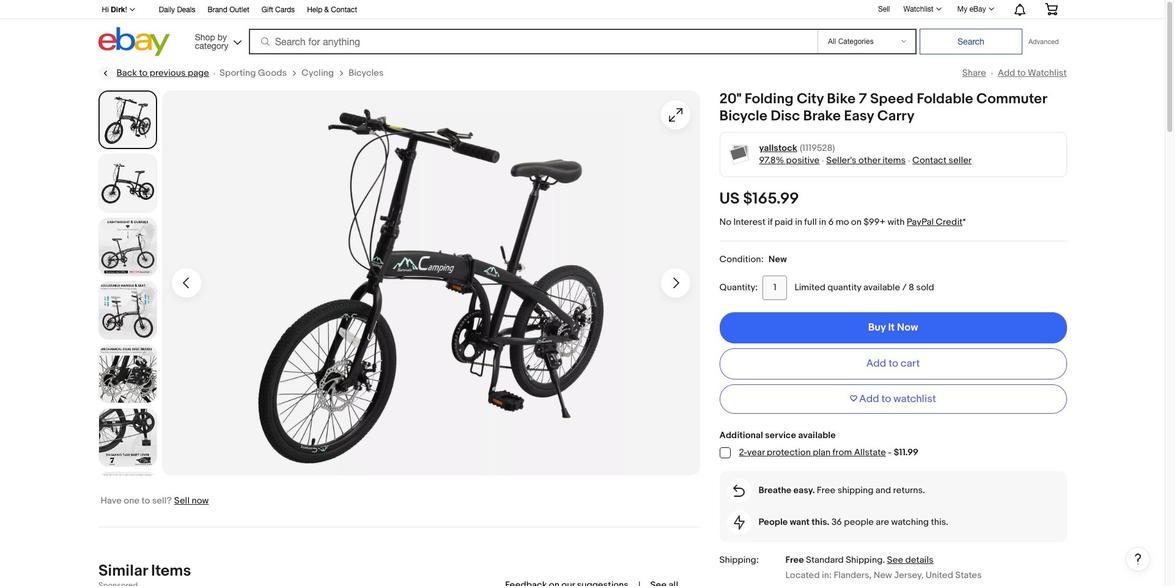 Task type: describe. For each thing, give the bounding box(es) containing it.
your shopping cart image
[[1045, 3, 1059, 15]]

picture 5 of 10 image
[[99, 346, 156, 403]]

picture 2 of 10 image
[[99, 155, 156, 212]]

picture 1 of 10 image
[[101, 93, 155, 147]]

picture 3 of 10 image
[[99, 218, 156, 276]]



Task type: locate. For each thing, give the bounding box(es) containing it.
0 vertical spatial with details__icon image
[[734, 485, 745, 497]]

None submit
[[920, 29, 1023, 54]]

banner
[[95, 0, 1068, 59]]

1 vertical spatial with details__icon image
[[734, 516, 745, 530]]

2 with details__icon image from the top
[[734, 516, 745, 530]]

None text field
[[763, 276, 788, 300]]

with details__icon image
[[734, 485, 745, 497], [734, 516, 745, 530]]

help, opens dialogs image
[[1133, 553, 1145, 566]]

20" folding city bike 7 speed foldable commuter bicycle disc brake easy carry - picture 1 of 10 image
[[162, 91, 700, 476]]

watchlist image
[[937, 7, 942, 10]]

Search for anything text field
[[251, 30, 816, 53]]

1 with details__icon image from the top
[[734, 485, 745, 497]]

picture 4 of 10 image
[[99, 282, 156, 340]]

picture 6 of 10 image
[[99, 409, 156, 467]]

account navigation
[[95, 0, 1068, 19]]

None text field
[[650, 580, 678, 587], [98, 581, 138, 587], [650, 580, 678, 587], [98, 581, 138, 587]]

my ebay image
[[989, 7, 995, 10]]



Task type: vqa. For each thing, say whether or not it's contained in the screenshot.
GONE
no



